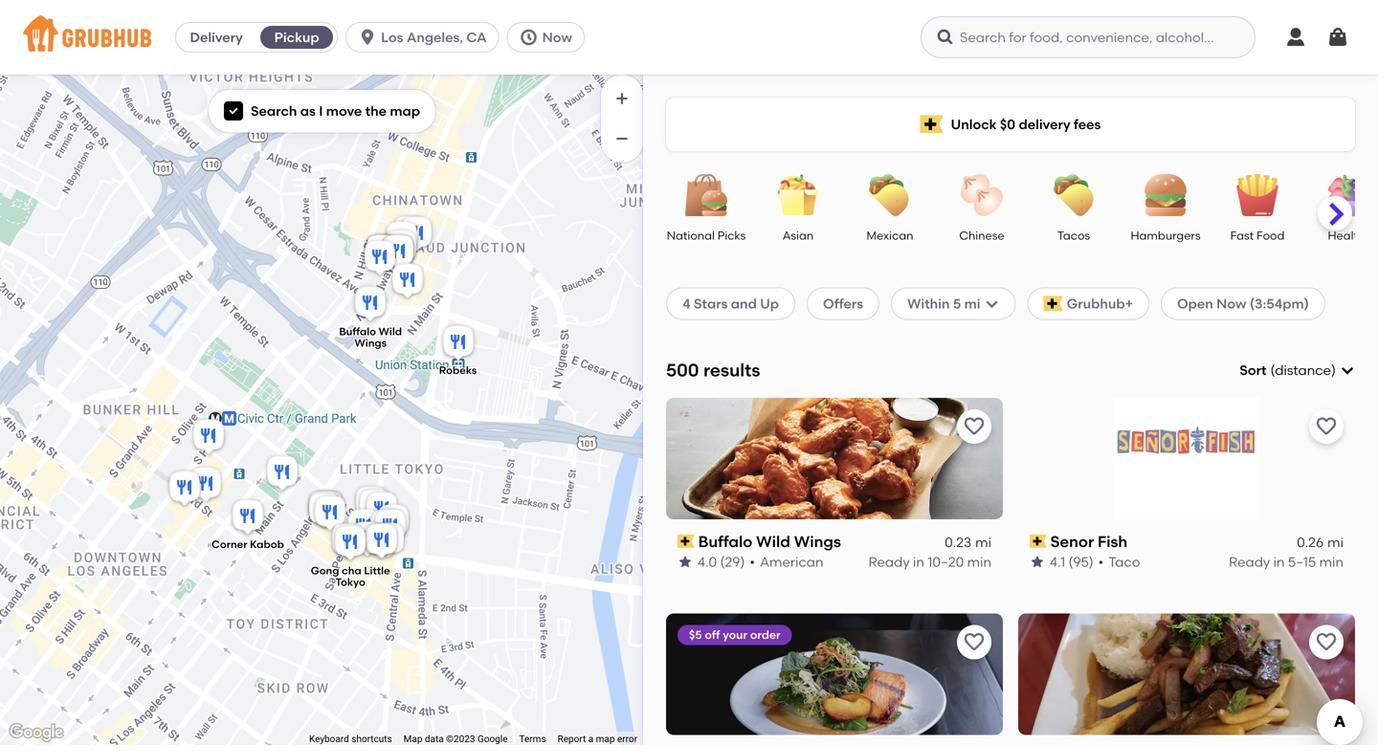 Task type: describe. For each thing, give the bounding box(es) containing it.
senor fish logo image
[[1114, 398, 1260, 520]]

el pollo loco image
[[187, 465, 225, 507]]

sharp tea image
[[308, 489, 346, 531]]

suehiro mini image
[[382, 227, 420, 269]]

a
[[588, 734, 594, 745]]

unlock $0 delivery fees
[[951, 116, 1101, 132]]

1 horizontal spatial buffalo
[[698, 532, 753, 551]]

none field containing sort
[[1240, 361, 1355, 380]]

1 vertical spatial wild
[[756, 532, 791, 551]]

• for wild
[[750, 554, 755, 570]]

shortcuts
[[351, 734, 392, 745]]

shiku image
[[166, 469, 204, 511]]

korea bbq house image
[[305, 491, 344, 533]]

ready for senor fish
[[1229, 554, 1270, 570]]

(29)
[[720, 554, 745, 570]]

as
[[300, 103, 316, 119]]

taco
[[1109, 554, 1140, 570]]

gong cha little tokyo image
[[331, 523, 369, 565]]

mexican image
[[857, 174, 924, 216]]

sushi and teri image
[[363, 521, 401, 563]]

report
[[558, 734, 586, 745]]

gong
[[311, 565, 339, 578]]

map data ©2023 google
[[404, 734, 508, 745]]

sort
[[1240, 362, 1267, 379]]

orochon ramen image
[[308, 489, 346, 531]]

corner kabob image
[[229, 497, 267, 539]]

buffalo wild wings logo image
[[666, 398, 1003, 520]]

unlock
[[951, 116, 997, 132]]

report a map error
[[558, 734, 637, 745]]

min for buffalo wild wings
[[967, 554, 992, 570]]

ready in 5–15 min
[[1229, 554, 1344, 570]]

fish
[[1098, 532, 1128, 551]]

fast food image
[[1224, 174, 1291, 216]]

off
[[705, 629, 720, 642]]

your
[[723, 629, 748, 642]]

fees
[[1074, 116, 1101, 132]]

minus icon image
[[613, 129, 632, 148]]

move
[[326, 103, 362, 119]]

wild inside buffalo wild wings
[[379, 325, 402, 338]]

0.23
[[945, 535, 972, 551]]

save this restaurant button for senor fish logo
[[1309, 409, 1344, 444]]

intiraymi peruvian restaurant image
[[389, 261, 427, 303]]

terms
[[519, 734, 546, 745]]

the
[[365, 103, 387, 119]]

min for senor fish
[[1320, 554, 1344, 570]]

national picks image
[[673, 174, 740, 216]]

jin china bistro image
[[311, 493, 349, 536]]

sushi gala image
[[371, 507, 410, 549]]

i
[[319, 103, 323, 119]]

error
[[617, 734, 637, 745]]

rakkan image
[[374, 502, 413, 544]]

tacos image
[[1040, 174, 1107, 216]]

delivery button
[[176, 22, 257, 53]]

robeks
[[439, 364, 477, 377]]

0.23 mi
[[945, 535, 992, 551]]

subscription pass image
[[1030, 535, 1047, 549]]

main navigation navigation
[[0, 0, 1378, 75]]

mexican
[[867, 229, 914, 243]]

grubhub plus flag logo image for grubhub+
[[1044, 296, 1063, 312]]

©2023
[[446, 734, 475, 745]]

ready for buffalo wild wings
[[869, 554, 910, 570]]

offers
[[823, 296, 863, 312]]

stars
[[694, 296, 728, 312]]

now button
[[507, 22, 592, 53]]

4 stars and up
[[682, 296, 779, 312]]

google
[[478, 734, 508, 745]]

5
[[953, 296, 961, 312]]

save this restaurant button for intiraymi peruvian restaurant logo
[[1309, 626, 1344, 660]]

national picks
[[667, 229, 746, 243]]

keyboard
[[309, 734, 349, 745]]

picks
[[718, 229, 746, 243]]

results
[[703, 360, 760, 381]]

zencu sushi & grill image
[[345, 507, 383, 549]]

4.0 (29)
[[698, 554, 745, 570]]

$0
[[1000, 116, 1016, 132]]

star icon image for buffalo wild wings
[[678, 555, 693, 570]]

(
[[1271, 362, 1275, 379]]

los compadres de oaxaca restaurante image
[[379, 232, 417, 274]]

daikokuya little tokyo image
[[356, 487, 394, 529]]

plus icon image
[[613, 89, 632, 108]]

svg image inside los angeles, ca button
[[358, 28, 377, 47]]

• taco
[[1099, 554, 1140, 570]]

0.26
[[1297, 535, 1324, 551]]

in for buffalo wild wings
[[913, 554, 925, 570]]

corner kabob
[[212, 539, 284, 552]]

1 horizontal spatial wings
[[794, 532, 841, 551]]

national
[[667, 229, 715, 243]]

keyboard shortcuts
[[309, 734, 392, 745]]

4
[[682, 296, 691, 312]]

senor fish
[[1051, 532, 1128, 551]]

kouraku image
[[328, 521, 367, 563]]

5–15
[[1288, 554, 1316, 570]]

0 vertical spatial map
[[390, 103, 420, 119]]

hamburgers image
[[1132, 174, 1199, 216]]

mi right 5 at the top
[[964, 296, 981, 312]]

)
[[1331, 362, 1336, 379]]

order
[[750, 629, 781, 642]]

marugame monzo image
[[363, 490, 401, 532]]

hamburgers
[[1131, 229, 1201, 243]]

minon cake image
[[383, 219, 421, 261]]

intiraymi peruvian restaurant logo image
[[1018, 614, 1355, 736]]

search as i move the map
[[251, 103, 420, 119]]

open now (3:54pm)
[[1177, 296, 1309, 312]]

abc seafood restaurant image
[[397, 214, 436, 256]]

pickup button
[[257, 22, 337, 53]]

buffalo inside buffalo wild wings
[[339, 325, 376, 338]]



Task type: locate. For each thing, give the bounding box(es) containing it.
now right open
[[1217, 296, 1247, 312]]

buffalo wild wings
[[339, 325, 402, 350], [698, 532, 841, 551]]

map
[[404, 734, 423, 745]]

ready
[[869, 554, 910, 570], [1229, 554, 1270, 570]]

mi right "0.23"
[[975, 535, 992, 551]]

in
[[913, 554, 925, 570], [1274, 554, 1285, 570]]

Search for food, convenience, alcohol... search field
[[921, 16, 1256, 58]]

wings
[[355, 337, 387, 350], [794, 532, 841, 551]]

map region
[[0, 0, 740, 746]]

mi right 0.26
[[1328, 535, 1344, 551]]

save this restaurant image
[[963, 415, 986, 438], [1315, 415, 1338, 438], [963, 631, 986, 654], [1315, 631, 1338, 654]]

1 horizontal spatial svg image
[[1327, 26, 1350, 49]]

1 min from the left
[[967, 554, 992, 570]]

wings up american
[[794, 532, 841, 551]]

within
[[907, 296, 950, 312]]

0 horizontal spatial now
[[542, 29, 572, 45]]

buffalo down 'the kroft' icon on the left top of the page
[[339, 325, 376, 338]]

distance
[[1275, 362, 1331, 379]]

min
[[967, 554, 992, 570], [1320, 554, 1344, 570]]

None field
[[1240, 361, 1355, 380]]

(95)
[[1069, 554, 1094, 570]]

2 min from the left
[[1320, 554, 1344, 570]]

1 vertical spatial map
[[596, 734, 615, 745]]

grubhub plus flag logo image
[[920, 115, 943, 134], [1044, 296, 1063, 312]]

delivery
[[1019, 116, 1071, 132]]

svg image inside field
[[1340, 363, 1355, 378]]

golden tree restaurant image
[[379, 232, 417, 274]]

0 vertical spatial grubhub plus flag logo image
[[920, 115, 943, 134]]

hill street bar & restaurant logo image
[[666, 614, 1003, 736]]

ready left "10–20"
[[869, 554, 910, 570]]

1 horizontal spatial ready
[[1229, 554, 1270, 570]]

asian
[[783, 229, 814, 243]]

tokyo
[[335, 576, 365, 589]]

corner
[[212, 539, 247, 552]]

gong cha little tokyo
[[311, 565, 390, 589]]

grubhub+
[[1067, 296, 1133, 312]]

1 in from the left
[[913, 554, 925, 570]]

0 horizontal spatial wild
[[379, 325, 402, 338]]

little
[[364, 565, 390, 578]]

1 horizontal spatial now
[[1217, 296, 1247, 312]]

1 star icon image from the left
[[678, 555, 693, 570]]

0 horizontal spatial wings
[[355, 337, 387, 350]]

it's curry time la image
[[363, 232, 401, 274]]

cha
[[342, 565, 362, 578]]

0 horizontal spatial ready
[[869, 554, 910, 570]]

0 horizontal spatial buffalo wild wings
[[339, 325, 402, 350]]

up
[[760, 296, 779, 312]]

grubhub plus flag logo image left unlock
[[920, 115, 943, 134]]

fast
[[1231, 229, 1254, 243]]

tacos
[[1058, 229, 1090, 243]]

ready left 5–15
[[1229, 554, 1270, 570]]

keyboard shortcuts button
[[309, 733, 392, 746]]

$5 off your order
[[689, 629, 781, 642]]

fast food
[[1231, 229, 1285, 243]]

two hands corn dogs image
[[361, 521, 399, 563]]

0 horizontal spatial grubhub plus flag logo image
[[920, 115, 943, 134]]

ready in 10–20 min
[[869, 554, 992, 570]]

mi for buffalo wild wings
[[975, 535, 992, 551]]

buffalo wild wings inside map 'region'
[[339, 325, 402, 350]]

grubhub plus flag logo image left the grubhub+
[[1044, 296, 1063, 312]]

0 horizontal spatial min
[[967, 554, 992, 570]]

1 horizontal spatial •
[[1099, 554, 1104, 570]]

american
[[760, 554, 824, 570]]

buffalo wild wings image
[[351, 284, 390, 326]]

open
[[1177, 296, 1214, 312]]

1 horizontal spatial min
[[1320, 554, 1344, 570]]

phoenix chinese cuisine image
[[391, 213, 429, 255]]

grubhub plus flag logo image for unlock $0 delivery fees
[[920, 115, 943, 134]]

in for senor fish
[[1274, 554, 1285, 570]]

wild
[[379, 325, 402, 338], [756, 532, 791, 551]]

now right ca
[[542, 29, 572, 45]]

1 ready from the left
[[869, 554, 910, 570]]

min down 0.23 mi
[[967, 554, 992, 570]]

wild up • american
[[756, 532, 791, 551]]

ca
[[466, 29, 487, 45]]

in left "10–20"
[[913, 554, 925, 570]]

2 in from the left
[[1274, 554, 1285, 570]]

1 vertical spatial wings
[[794, 532, 841, 551]]

0 vertical spatial wings
[[355, 337, 387, 350]]

buffalo
[[339, 325, 376, 338], [698, 532, 753, 551]]

asian image
[[765, 174, 832, 216]]

takoyaki tanota image
[[368, 507, 406, 549]]

1 horizontal spatial map
[[596, 734, 615, 745]]

map right the
[[390, 103, 420, 119]]

$5
[[689, 629, 702, 642]]

0.26 mi
[[1297, 535, 1344, 551]]

0 horizontal spatial buffalo
[[339, 325, 376, 338]]

• for fish
[[1099, 554, 1104, 570]]

0 vertical spatial svg image
[[1327, 26, 1350, 49]]

500
[[666, 360, 699, 381]]

star icon image down subscription pass image
[[678, 555, 693, 570]]

0 horizontal spatial in
[[913, 554, 925, 570]]

healthy image
[[1316, 174, 1378, 216]]

sort ( distance )
[[1240, 362, 1336, 379]]

search
[[251, 103, 297, 119]]

0 horizontal spatial •
[[750, 554, 755, 570]]

ramen maruya image
[[369, 520, 408, 562]]

1 • from the left
[[750, 554, 755, 570]]

save this restaurant image for senor fish logo
[[1315, 415, 1338, 438]]

delivery
[[190, 29, 243, 45]]

mi for senor fish
[[1328, 535, 1344, 551]]

4.0
[[698, 554, 717, 570]]

0 vertical spatial now
[[542, 29, 572, 45]]

1 vertical spatial buffalo wild wings
[[698, 532, 841, 551]]

1 vertical spatial now
[[1217, 296, 1247, 312]]

500 results
[[666, 360, 760, 381]]

0 horizontal spatial star icon image
[[678, 555, 693, 570]]

star icon image left the 4.1
[[1030, 555, 1045, 570]]

• right (95) at bottom
[[1099, 554, 1104, 570]]

save this restaurant button for the buffalo wild wings logo
[[957, 409, 992, 444]]

angeles,
[[407, 29, 463, 45]]

1 horizontal spatial wild
[[756, 532, 791, 551]]

terms link
[[519, 734, 546, 745]]

now
[[542, 29, 572, 45], [1217, 296, 1247, 312]]

food
[[1257, 229, 1285, 243]]

wings down the buffalo wild wings image
[[355, 337, 387, 350]]

rice & nori image
[[305, 489, 344, 531]]

save this restaurant image for intiraymi peruvian restaurant logo
[[1315, 631, 1338, 654]]

los angeles, ca button
[[346, 22, 507, 53]]

los angeles, ca
[[381, 29, 487, 45]]

save this restaurant button
[[957, 409, 992, 444], [1309, 409, 1344, 444], [957, 626, 992, 660], [1309, 626, 1344, 660]]

min down 0.26 mi
[[1320, 554, 1344, 570]]

google image
[[5, 721, 68, 746]]

report a map error link
[[558, 734, 637, 745]]

kabob
[[250, 539, 284, 552]]

star icon image
[[678, 555, 693, 570], [1030, 555, 1045, 570]]

• american
[[750, 554, 824, 570]]

subscription pass image
[[678, 535, 695, 549]]

star icon image for senor fish
[[1030, 555, 1045, 570]]

svg image inside now button
[[519, 28, 539, 47]]

save this restaurant image for the buffalo wild wings logo
[[963, 415, 986, 438]]

4.1 (95)
[[1050, 554, 1094, 570]]

senor fish image
[[263, 453, 302, 495]]

in left 5–15
[[1274, 554, 1285, 570]]

los
[[381, 29, 403, 45]]

senor
[[1051, 532, 1094, 551]]

svg image inside main navigation navigation
[[1327, 26, 1350, 49]]

hill street bar & restaurant image
[[190, 417, 228, 459]]

wings inside buffalo wild wings
[[355, 337, 387, 350]]

1 vertical spatial buffalo
[[698, 532, 753, 551]]

svg image
[[1327, 26, 1350, 49], [985, 296, 1000, 312]]

chinese
[[959, 229, 1005, 243]]

0 vertical spatial wild
[[379, 325, 402, 338]]

samimi image
[[363, 232, 401, 274]]

now inside button
[[542, 29, 572, 45]]

2 star icon image from the left
[[1030, 555, 1045, 570]]

0 horizontal spatial map
[[390, 103, 420, 119]]

1 horizontal spatial in
[[1274, 554, 1285, 570]]

10–20
[[928, 554, 964, 570]]

pickup
[[274, 29, 319, 45]]

0 vertical spatial buffalo wild wings
[[339, 325, 402, 350]]

1 horizontal spatial star icon image
[[1030, 555, 1045, 570]]

2 • from the left
[[1099, 554, 1104, 570]]

1 horizontal spatial buffalo wild wings
[[698, 532, 841, 551]]

the kroft image
[[361, 238, 399, 280]]

mi
[[964, 296, 981, 312], [975, 535, 992, 551], [1328, 535, 1344, 551]]

buffalo wild wings down 'intiraymi peruvian restaurant' image
[[339, 325, 402, 350]]

lovelei duo @lokels only image
[[363, 232, 401, 274]]

4.1
[[1050, 554, 1065, 570]]

and
[[731, 296, 757, 312]]

wild down 'intiraymi peruvian restaurant' image
[[379, 325, 402, 338]]

svg image
[[1285, 26, 1307, 49], [358, 28, 377, 47], [519, 28, 539, 47], [936, 28, 955, 47], [228, 105, 239, 117], [1340, 363, 1355, 378]]

chinese image
[[949, 174, 1016, 216]]

buffalo up 4.0 (29)
[[698, 532, 753, 551]]

0 vertical spatial buffalo
[[339, 325, 376, 338]]

1 horizontal spatial grubhub plus flag logo image
[[1044, 296, 1063, 312]]

1 vertical spatial svg image
[[985, 296, 1000, 312]]

within 5 mi
[[907, 296, 981, 312]]

robeks image
[[439, 323, 478, 365]]

2 ready from the left
[[1229, 554, 1270, 570]]

0 horizontal spatial svg image
[[985, 296, 1000, 312]]

ramen yamadaya image
[[348, 519, 387, 561]]

1 vertical spatial grubhub plus flag logo image
[[1044, 296, 1063, 312]]

(3:54pm)
[[1250, 296, 1309, 312]]

hachioji craft & vegan ramen image
[[352, 484, 391, 526]]

map right a
[[596, 734, 615, 745]]

buffalo wild wings up • american
[[698, 532, 841, 551]]

healthy
[[1328, 229, 1371, 243]]

data
[[425, 734, 444, 745]]

• right (29)
[[750, 554, 755, 570]]



Task type: vqa. For each thing, say whether or not it's contained in the screenshot.
second min
yes



